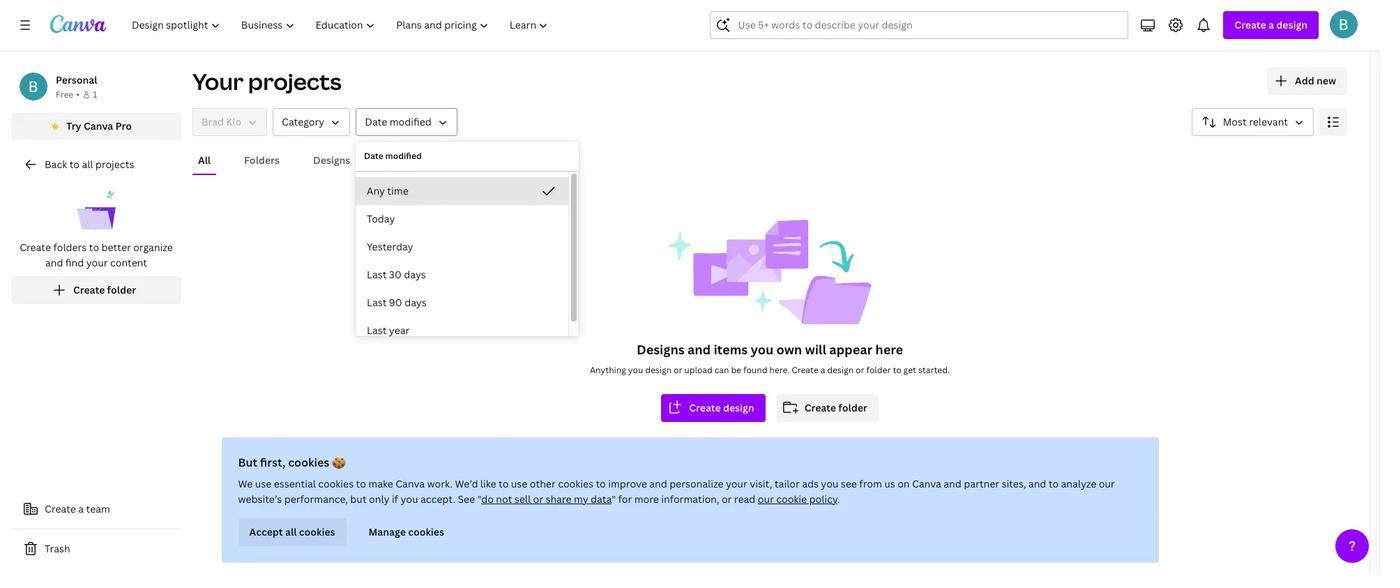 Task type: vqa. For each thing, say whether or not it's contained in the screenshot.
Owner button
yes



Task type: describe. For each thing, give the bounding box(es) containing it.
personalize
[[670, 477, 724, 490]]

and right sites,
[[1029, 477, 1047, 490]]

but first, cookies 🍪
[[238, 455, 346, 470]]

add new
[[1296, 74, 1337, 87]]

time
[[387, 184, 409, 197]]

last year
[[367, 324, 410, 337]]

2 " from the left
[[612, 493, 616, 506]]

will
[[805, 341, 827, 358]]

cookie
[[777, 493, 807, 506]]

designs button
[[308, 147, 356, 174]]

any time
[[367, 184, 409, 197]]

all
[[198, 153, 211, 167]]

design left upload
[[645, 364, 672, 376]]

cookies inside manage cookies button
[[408, 525, 444, 539]]

create a design
[[1235, 18, 1308, 31]]

klo
[[226, 115, 241, 128]]

0 vertical spatial create folder button
[[11, 276, 181, 304]]

to up data
[[596, 477, 606, 490]]

cookies down 🍪
[[318, 477, 354, 490]]

items
[[714, 341, 748, 358]]

accept all cookies
[[249, 525, 335, 539]]

1 use from the left
[[255, 477, 272, 490]]

create design button
[[662, 394, 766, 422]]

work.
[[427, 477, 453, 490]]

1 vertical spatial date modified
[[364, 150, 422, 162]]

any time button
[[356, 177, 569, 205]]

improve
[[609, 477, 647, 490]]

you up policy
[[821, 477, 839, 490]]

appear
[[830, 341, 873, 358]]

from
[[860, 477, 882, 490]]

and inside 'designs and items you own will appear here anything you design or upload can be found here. create a design or folder to get started.'
[[688, 341, 711, 358]]

back to all projects link
[[11, 151, 181, 179]]

create folder for the rightmost create folder button
[[805, 401, 868, 414]]

try canva pro button
[[11, 113, 181, 140]]

share
[[546, 493, 572, 506]]

free
[[56, 89, 73, 100]]

visit,
[[750, 477, 773, 490]]

create folder for create folder button to the top
[[73, 283, 136, 297]]

brad klo
[[202, 115, 241, 128]]

brad klo image
[[1331, 10, 1358, 38]]

see
[[841, 477, 857, 490]]

create a design button
[[1224, 11, 1319, 39]]

projects inside back to all projects link
[[95, 158, 134, 171]]

Owner button
[[193, 108, 267, 136]]

we
[[238, 477, 253, 490]]

Sort by button
[[1192, 108, 1314, 136]]

to inside 'designs and items you own will appear here anything you design or upload can be found here. create a design or folder to get started.'
[[893, 364, 902, 376]]

Category button
[[273, 108, 350, 136]]

modified inside "button"
[[390, 115, 432, 128]]

create a team
[[45, 502, 110, 516]]

yesterday
[[367, 240, 413, 253]]

last year button
[[356, 317, 569, 345]]

accept
[[249, 525, 283, 539]]

0 horizontal spatial all
[[82, 158, 93, 171]]

organize
[[133, 241, 173, 254]]

create inside button
[[45, 502, 76, 516]]

pro
[[116, 119, 132, 133]]

last for last 30 days
[[367, 268, 387, 281]]

last 90 days
[[367, 296, 427, 309]]

2 use from the left
[[511, 477, 528, 490]]

1 vertical spatial date
[[364, 150, 384, 162]]

" inside we use essential cookies to make canva work. we'd like to use other cookies to improve and personalize your visit, tailor ads you see from us on canva and partner sites, and to analyze our website's performance, but only if you accept. see "
[[478, 493, 482, 506]]

to up but
[[356, 477, 366, 490]]

you right anything
[[628, 364, 643, 376]]

ads
[[802, 477, 819, 490]]

other
[[530, 477, 556, 490]]

here.
[[770, 364, 790, 376]]

manage cookies button
[[358, 518, 456, 546]]

design inside 'button'
[[723, 401, 755, 414]]

accept all cookies button
[[238, 518, 346, 546]]

do not sell or share my data " for more information, or read our cookie policy .
[[482, 493, 840, 506]]

information,
[[662, 493, 720, 506]]

1 horizontal spatial projects
[[248, 66, 342, 96]]

do
[[482, 493, 494, 506]]

only
[[369, 493, 390, 506]]

90
[[389, 296, 402, 309]]

category
[[282, 115, 325, 128]]

date inside "button"
[[365, 115, 387, 128]]

a for design
[[1269, 18, 1275, 31]]

like
[[481, 477, 496, 490]]

last 30 days option
[[356, 261, 569, 289]]

be
[[731, 364, 742, 376]]

sites,
[[1002, 477, 1027, 490]]

add
[[1296, 74, 1315, 87]]

your projects
[[193, 66, 342, 96]]

add new button
[[1268, 67, 1348, 95]]

manage cookies
[[369, 525, 444, 539]]

1
[[93, 89, 97, 100]]

analyze
[[1062, 477, 1097, 490]]

all inside button
[[285, 525, 297, 539]]

our inside we use essential cookies to make canva work. we'd like to use other cookies to improve and personalize your visit, tailor ads you see from us on canva and partner sites, and to analyze our website's performance, but only if you accept. see "
[[1099, 477, 1115, 490]]

all button
[[193, 147, 216, 174]]

days for last 30 days
[[404, 268, 426, 281]]

free •
[[56, 89, 79, 100]]

but first, cookies 🍪 dialog
[[222, 437, 1159, 563]]

can
[[715, 364, 729, 376]]

we'd
[[455, 477, 478, 490]]

you up found
[[751, 341, 774, 358]]

create inside dropdown button
[[1235, 18, 1267, 31]]

performance,
[[284, 493, 348, 506]]

Date modified button
[[356, 108, 458, 136]]

read
[[735, 493, 756, 506]]

designs and items you own will appear here anything you design or upload can be found here. create a design or folder to get started.
[[590, 341, 950, 376]]

first,
[[260, 455, 286, 470]]

or left read at the right bottom of page
[[722, 493, 732, 506]]

a for team
[[78, 502, 84, 516]]

try canva pro
[[66, 119, 132, 133]]

1 vertical spatial our
[[758, 493, 774, 506]]



Task type: locate. For each thing, give the bounding box(es) containing it.
create folder button down find
[[11, 276, 181, 304]]

1 horizontal spatial "
[[612, 493, 616, 506]]

create design
[[689, 401, 755, 414]]

last for last year
[[367, 324, 387, 337]]

any
[[367, 184, 385, 197]]

back to all projects
[[45, 158, 134, 171]]

designs for designs
[[313, 153, 350, 167]]

projects up "category"
[[248, 66, 342, 96]]

website's
[[238, 493, 282, 506]]

you
[[751, 341, 774, 358], [628, 364, 643, 376], [821, 477, 839, 490], [401, 493, 418, 506]]

a up 'add new' dropdown button
[[1269, 18, 1275, 31]]

1 horizontal spatial a
[[821, 364, 826, 376]]

upload
[[685, 364, 713, 376]]

and
[[45, 256, 63, 269], [688, 341, 711, 358], [650, 477, 667, 490], [944, 477, 962, 490], [1029, 477, 1047, 490]]

last left the 30
[[367, 268, 387, 281]]

1 vertical spatial modified
[[386, 150, 422, 162]]

date up images
[[365, 115, 387, 128]]

date modified
[[365, 115, 432, 128], [364, 150, 422, 162]]

to right back
[[70, 158, 80, 171]]

1 vertical spatial last
[[367, 296, 387, 309]]

date
[[365, 115, 387, 128], [364, 150, 384, 162]]

create folder button
[[11, 276, 181, 304], [777, 394, 879, 422]]

days for last 90 days
[[405, 296, 427, 309]]

and left find
[[45, 256, 63, 269]]

or down appear
[[856, 364, 865, 376]]

to left the better
[[89, 241, 99, 254]]

canva
[[84, 119, 113, 133], [396, 477, 425, 490], [913, 477, 942, 490]]

date modified up time
[[364, 150, 422, 162]]

0 vertical spatial projects
[[248, 66, 342, 96]]

folder down appear
[[839, 401, 868, 414]]

1 vertical spatial all
[[285, 525, 297, 539]]

do not sell or share my data link
[[482, 493, 612, 506]]

partner
[[964, 477, 1000, 490]]

folder down "here"
[[867, 364, 891, 376]]

projects
[[248, 66, 342, 96], [95, 158, 134, 171]]

us
[[885, 477, 896, 490]]

find
[[65, 256, 84, 269]]

top level navigation element
[[123, 11, 561, 39]]

0 horizontal spatial use
[[255, 477, 272, 490]]

projects down pro
[[95, 158, 134, 171]]

2 vertical spatial last
[[367, 324, 387, 337]]

but
[[238, 455, 258, 470]]

to
[[70, 158, 80, 171], [89, 241, 99, 254], [893, 364, 902, 376], [356, 477, 366, 490], [499, 477, 509, 490], [596, 477, 606, 490], [1049, 477, 1059, 490]]

your
[[193, 66, 244, 96]]

accept.
[[421, 493, 456, 506]]

if
[[392, 493, 398, 506]]

0 vertical spatial days
[[404, 268, 426, 281]]

a inside button
[[78, 502, 84, 516]]

list box containing any time
[[356, 177, 569, 345]]

1 horizontal spatial all
[[285, 525, 297, 539]]

policy
[[810, 493, 838, 506]]

our cookie policy link
[[758, 493, 838, 506]]

0 vertical spatial a
[[1269, 18, 1275, 31]]

try
[[66, 119, 81, 133]]

1 vertical spatial projects
[[95, 158, 134, 171]]

create folder down appear
[[805, 401, 868, 414]]

most
[[1224, 115, 1247, 128]]

2 last from the top
[[367, 296, 387, 309]]

last 30 days
[[367, 268, 426, 281]]

designs down category "button"
[[313, 153, 350, 167]]

folder down the content
[[107, 283, 136, 297]]

1 vertical spatial create folder button
[[777, 394, 879, 422]]

designs up upload
[[637, 341, 685, 358]]

last for last 90 days
[[367, 296, 387, 309]]

designs for designs and items you own will appear here anything you design or upload can be found here. create a design or folder to get started.
[[637, 341, 685, 358]]

3 last from the top
[[367, 324, 387, 337]]

date modified up images
[[365, 115, 432, 128]]

designs inside 'designs and items you own will appear here anything you design or upload can be found here. create a design or folder to get started.'
[[637, 341, 685, 358]]

new
[[1317, 74, 1337, 87]]

started.
[[919, 364, 950, 376]]

create folder button down will
[[777, 394, 879, 422]]

brad
[[202, 115, 224, 128]]

and inside create folders to better organize and find your content
[[45, 256, 63, 269]]

1 horizontal spatial canva
[[396, 477, 425, 490]]

0 vertical spatial your
[[86, 256, 108, 269]]

all right back
[[82, 158, 93, 171]]

•
[[76, 89, 79, 100]]

get
[[904, 364, 917, 376]]

list box
[[356, 177, 569, 345]]

a inside dropdown button
[[1269, 18, 1275, 31]]

days
[[404, 268, 426, 281], [405, 296, 427, 309]]

create inside 'designs and items you own will appear here anything you design or upload can be found here. create a design or folder to get started.'
[[792, 364, 819, 376]]

canva inside button
[[84, 119, 113, 133]]

or right sell
[[533, 493, 543, 506]]

.
[[838, 493, 840, 506]]

0 vertical spatial create folder
[[73, 283, 136, 297]]

2 horizontal spatial a
[[1269, 18, 1275, 31]]

trash
[[45, 542, 70, 555]]

create a team button
[[11, 495, 181, 523]]

or
[[674, 364, 683, 376], [856, 364, 865, 376], [533, 493, 543, 506], [722, 493, 732, 506]]

personal
[[56, 73, 97, 87]]

1 horizontal spatial your
[[726, 477, 748, 490]]

folders
[[244, 153, 280, 167]]

folder inside 'designs and items you own will appear here anything you design or upload can be found here. create a design or folder to get started.'
[[867, 364, 891, 376]]

None search field
[[711, 11, 1129, 39]]

design down appear
[[828, 364, 854, 376]]

all right accept
[[285, 525, 297, 539]]

days right the '90'
[[405, 296, 427, 309]]

a down will
[[821, 364, 826, 376]]

design inside dropdown button
[[1277, 18, 1308, 31]]

our right analyze
[[1099, 477, 1115, 490]]

modified up images
[[390, 115, 432, 128]]

here
[[876, 341, 904, 358]]

canva right try
[[84, 119, 113, 133]]

date left images
[[364, 150, 384, 162]]

to left analyze
[[1049, 477, 1059, 490]]

create folder down create folders to better organize and find your content
[[73, 283, 136, 297]]

create inside create folders to better organize and find your content
[[20, 241, 51, 254]]

"
[[478, 493, 482, 506], [612, 493, 616, 506]]

your right find
[[86, 256, 108, 269]]

last 90 days button
[[356, 289, 569, 317]]

found
[[744, 364, 768, 376]]

images button
[[378, 147, 423, 174]]

designs inside button
[[313, 153, 350, 167]]

design left brad klo image
[[1277, 18, 1308, 31]]

design down be
[[723, 401, 755, 414]]

my
[[574, 493, 589, 506]]

yesterday option
[[356, 233, 569, 261]]

1 vertical spatial create folder
[[805, 401, 868, 414]]

you right "if" in the bottom of the page
[[401, 493, 418, 506]]

0 vertical spatial folder
[[107, 283, 136, 297]]

and up do not sell or share my data " for more information, or read our cookie policy .
[[650, 477, 667, 490]]

0 vertical spatial our
[[1099, 477, 1115, 490]]

essential
[[274, 477, 316, 490]]

" right see
[[478, 493, 482, 506]]

cookies up my
[[558, 477, 594, 490]]

most relevant
[[1224, 115, 1289, 128]]

better
[[102, 241, 131, 254]]

0 vertical spatial modified
[[390, 115, 432, 128]]

to left get at the right of the page
[[893, 364, 902, 376]]

your inside we use essential cookies to make canva work. we'd like to use other cookies to improve and personalize your visit, tailor ads you see from us on canva and partner sites, and to analyze our website's performance, but only if you accept. see "
[[726, 477, 748, 490]]

or left upload
[[674, 364, 683, 376]]

canva right the on
[[913, 477, 942, 490]]

" left for
[[612, 493, 616, 506]]

1 horizontal spatial designs
[[637, 341, 685, 358]]

🍪
[[332, 455, 346, 470]]

to right like
[[499, 477, 509, 490]]

2 horizontal spatial canva
[[913, 477, 942, 490]]

use up website's
[[255, 477, 272, 490]]

1 horizontal spatial create folder button
[[777, 394, 879, 422]]

0 vertical spatial date
[[365, 115, 387, 128]]

any time option
[[356, 177, 569, 205]]

0 horizontal spatial "
[[478, 493, 482, 506]]

canva up "if" in the bottom of the page
[[396, 477, 425, 490]]

our down visit,
[[758, 493, 774, 506]]

more
[[635, 493, 659, 506]]

today button
[[356, 205, 569, 233]]

but
[[350, 493, 367, 506]]

2 vertical spatial a
[[78, 502, 84, 516]]

0 vertical spatial last
[[367, 268, 387, 281]]

folders button
[[239, 147, 285, 174]]

your inside create folders to better organize and find your content
[[86, 256, 108, 269]]

0 horizontal spatial canva
[[84, 119, 113, 133]]

last left the "year"
[[367, 324, 387, 337]]

and up upload
[[688, 341, 711, 358]]

tailor
[[775, 477, 800, 490]]

1 " from the left
[[478, 493, 482, 506]]

2 vertical spatial folder
[[839, 401, 868, 414]]

0 horizontal spatial create folder
[[73, 283, 136, 297]]

last left the '90'
[[367, 296, 387, 309]]

0 horizontal spatial our
[[758, 493, 774, 506]]

1 vertical spatial folder
[[867, 364, 891, 376]]

a inside 'designs and items you own will appear here anything you design or upload can be found here. create a design or folder to get started.'
[[821, 364, 826, 376]]

images
[[384, 153, 418, 167]]

create folders to better organize and find your content
[[20, 241, 173, 269]]

we use essential cookies to make canva work. we'd like to use other cookies to improve and personalize your visit, tailor ads you see from us on canva and partner sites, and to analyze our website's performance, but only if you accept. see "
[[238, 477, 1115, 506]]

cookies down performance,
[[299, 525, 335, 539]]

data
[[591, 493, 612, 506]]

year
[[389, 324, 410, 337]]

0 vertical spatial date modified
[[365, 115, 432, 128]]

0 horizontal spatial your
[[86, 256, 108, 269]]

use up sell
[[511, 477, 528, 490]]

cookies up the essential
[[288, 455, 330, 470]]

your up read at the right bottom of page
[[726, 477, 748, 490]]

back
[[45, 158, 67, 171]]

folders
[[53, 241, 87, 254]]

0 horizontal spatial create folder button
[[11, 276, 181, 304]]

Search search field
[[738, 12, 1101, 38]]

and left the partner
[[944, 477, 962, 490]]

cookies down accept.
[[408, 525, 444, 539]]

all
[[82, 158, 93, 171], [285, 525, 297, 539]]

on
[[898, 477, 910, 490]]

date modified inside "button"
[[365, 115, 432, 128]]

1 horizontal spatial create folder
[[805, 401, 868, 414]]

1 vertical spatial days
[[405, 296, 427, 309]]

last year option
[[356, 317, 569, 345]]

make
[[369, 477, 393, 490]]

folder
[[107, 283, 136, 297], [867, 364, 891, 376], [839, 401, 868, 414]]

0 vertical spatial designs
[[313, 153, 350, 167]]

0 horizontal spatial projects
[[95, 158, 134, 171]]

sell
[[515, 493, 531, 506]]

0 vertical spatial all
[[82, 158, 93, 171]]

0 horizontal spatial designs
[[313, 153, 350, 167]]

for
[[618, 493, 632, 506]]

days right the 30
[[404, 268, 426, 281]]

0 horizontal spatial a
[[78, 502, 84, 516]]

modified down date modified "button"
[[386, 150, 422, 162]]

1 vertical spatial designs
[[637, 341, 685, 358]]

1 vertical spatial your
[[726, 477, 748, 490]]

our
[[1099, 477, 1115, 490], [758, 493, 774, 506]]

trash link
[[11, 535, 181, 563]]

1 horizontal spatial use
[[511, 477, 528, 490]]

today option
[[356, 205, 569, 233]]

see
[[458, 493, 475, 506]]

1 last from the top
[[367, 268, 387, 281]]

last 90 days option
[[356, 289, 569, 317]]

content
[[110, 256, 147, 269]]

cookies
[[288, 455, 330, 470], [318, 477, 354, 490], [558, 477, 594, 490], [299, 525, 335, 539], [408, 525, 444, 539]]

create
[[1235, 18, 1267, 31], [20, 241, 51, 254], [73, 283, 105, 297], [792, 364, 819, 376], [689, 401, 721, 414], [805, 401, 837, 414], [45, 502, 76, 516]]

1 horizontal spatial our
[[1099, 477, 1115, 490]]

last
[[367, 268, 387, 281], [367, 296, 387, 309], [367, 324, 387, 337]]

1 vertical spatial a
[[821, 364, 826, 376]]

anything
[[590, 364, 626, 376]]

a left team
[[78, 502, 84, 516]]

to inside create folders to better organize and find your content
[[89, 241, 99, 254]]

your
[[86, 256, 108, 269], [726, 477, 748, 490]]

relevant
[[1250, 115, 1289, 128]]

cookies inside accept all cookies button
[[299, 525, 335, 539]]

team
[[86, 502, 110, 516]]

create inside 'button'
[[689, 401, 721, 414]]



